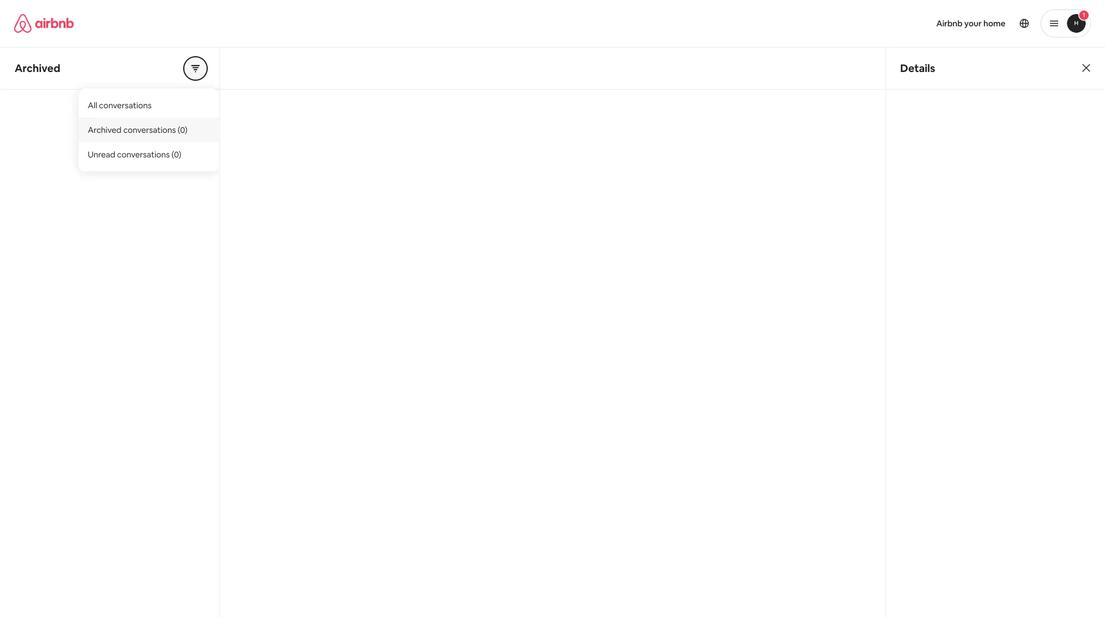 Task type: describe. For each thing, give the bounding box(es) containing it.
all
[[88, 100, 97, 110]]

all conversations
[[88, 100, 152, 110]]

airbnb your home link
[[929, 11, 1013, 36]]

conversations for all
[[99, 100, 152, 110]]

(0) for unread conversations (0)
[[171, 149, 181, 160]]

airbnb
[[936, 18, 963, 29]]

archived for archived
[[15, 61, 60, 75]]

messaging page main contents element
[[0, 47, 1105, 618]]

no
[[87, 101, 100, 113]]

conversations for unread
[[117, 149, 170, 160]]

all conversations button
[[78, 93, 219, 117]]

details
[[900, 61, 935, 75]]

filter conversations. current filter: archived conversations image
[[191, 64, 200, 73]]

unread conversations (0)
[[88, 149, 181, 160]]

no results
[[87, 101, 132, 113]]

unread
[[88, 149, 115, 160]]



Task type: vqa. For each thing, say whether or not it's contained in the screenshot.
All conversations Button
yes



Task type: locate. For each thing, give the bounding box(es) containing it.
conversations down all conversations button
[[123, 124, 176, 135]]

archived for archived conversations (0)
[[88, 124, 122, 135]]

1 vertical spatial archived
[[88, 124, 122, 135]]

conversations up archived conversations (0)
[[99, 100, 152, 110]]

group
[[184, 56, 207, 80]]

0 horizontal spatial archived
[[15, 61, 60, 75]]

results
[[102, 101, 132, 113]]

1 horizontal spatial archived
[[88, 124, 122, 135]]

1 button
[[1041, 9, 1091, 37]]

1 vertical spatial conversations
[[123, 124, 176, 135]]

(0) down archived conversations (0)
[[171, 149, 181, 160]]

1
[[1083, 11, 1085, 19]]

1 vertical spatial (0)
[[171, 149, 181, 160]]

archived conversations (0)
[[88, 124, 188, 135]]

0 vertical spatial (0)
[[178, 124, 188, 135]]

(0) for archived conversations (0)
[[178, 124, 188, 135]]

conversations down archived conversations (0)
[[117, 149, 170, 160]]

0 vertical spatial archived
[[15, 61, 60, 75]]

(0) down all conversations button
[[178, 124, 188, 135]]

archived
[[15, 61, 60, 75], [88, 124, 122, 135]]

0 vertical spatial conversations
[[99, 100, 152, 110]]

(0)
[[178, 124, 188, 135], [171, 149, 181, 160]]

airbnb your home
[[936, 18, 1006, 29]]

home
[[984, 18, 1006, 29]]

your
[[964, 18, 982, 29]]

conversations for archived
[[123, 124, 176, 135]]

profile element
[[567, 0, 1091, 47]]

group inside 'messaging page main contents' element
[[184, 56, 207, 80]]

2 vertical spatial conversations
[[117, 149, 170, 160]]

conversations inside button
[[99, 100, 152, 110]]

conversations
[[99, 100, 152, 110], [123, 124, 176, 135], [117, 149, 170, 160]]



